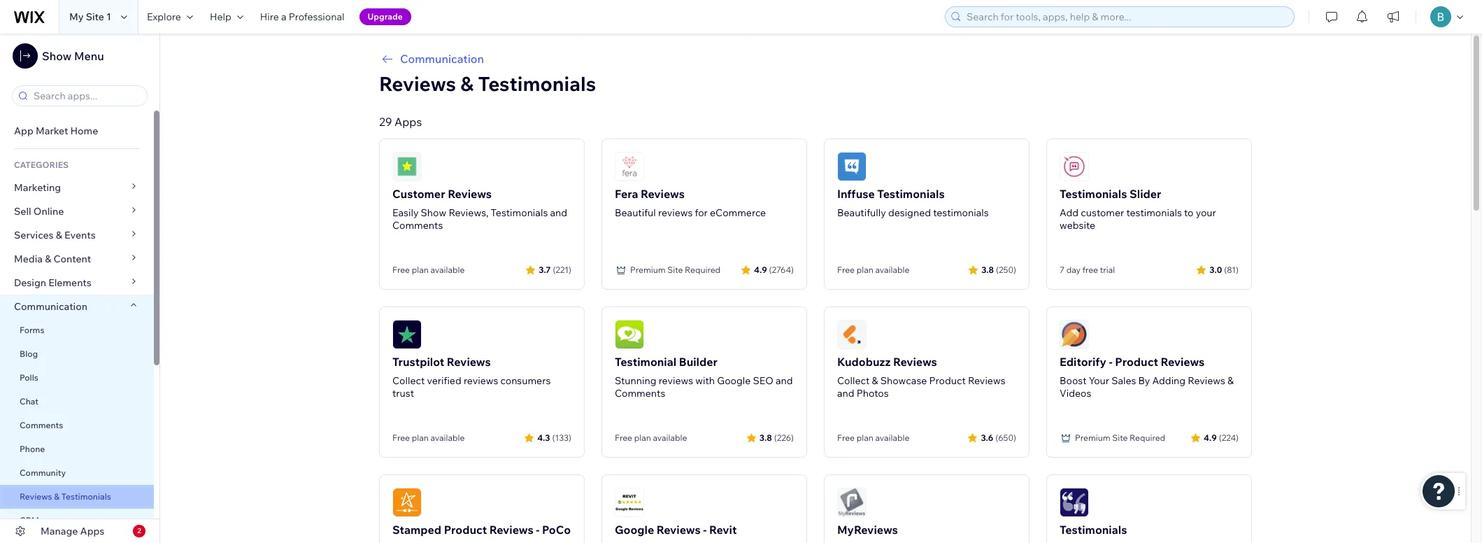 Task type: vqa. For each thing, say whether or not it's contained in the screenshot.
leftmost "Site"
yes



Task type: locate. For each thing, give the bounding box(es) containing it.
0 horizontal spatial collect
[[393, 374, 425, 387]]

reviews inside testimonial builder stunning reviews with google seo and comments
[[659, 374, 694, 387]]

2 horizontal spatial comments
[[615, 387, 666, 400]]

plan down beautifully
[[857, 265, 874, 275]]

0 vertical spatial apps
[[395, 115, 422, 129]]

collect down kudobuzz
[[838, 374, 870, 387]]

premium down videos
[[1076, 432, 1111, 443]]

(650)
[[996, 432, 1017, 443]]

comments
[[393, 219, 443, 232], [615, 387, 666, 400], [20, 420, 63, 430]]

1 vertical spatial 3.8
[[760, 432, 772, 443]]

testimonials inside 'link'
[[61, 491, 111, 502]]

7 day free trial
[[1060, 265, 1116, 275]]

testimonials
[[934, 206, 989, 219], [1127, 206, 1183, 219]]

product up by
[[1116, 355, 1159, 369]]

upgrade
[[368, 11, 403, 22]]

free plan available for inffuse
[[838, 265, 910, 275]]

4.9 left (224)
[[1204, 432, 1217, 443]]

site left 1
[[86, 10, 104, 23]]

1 vertical spatial site
[[668, 265, 683, 275]]

and for kudobuzz
[[838, 387, 855, 400]]

1 horizontal spatial reviews & testimonials
[[379, 71, 596, 96]]

1 vertical spatial premium
[[1076, 432, 1111, 443]]

available down verified
[[431, 432, 465, 443]]

free plan available
[[393, 265, 465, 275], [838, 265, 910, 275], [393, 432, 465, 443], [615, 432, 687, 443], [838, 432, 910, 443]]

1 horizontal spatial product
[[930, 374, 966, 387]]

collect inside trustpilot reviews collect verified reviews consumers trust
[[393, 374, 425, 387]]

and inside customer reviews easily show reviews, testimonials and comments
[[550, 206, 568, 219]]

0 horizontal spatial -
[[536, 523, 540, 537]]

3.8 left (250)
[[982, 264, 994, 275]]

& inside 'link'
[[54, 491, 60, 502]]

testimonials inside testimonials slider add customer testimonials to your website
[[1127, 206, 1183, 219]]

1 horizontal spatial premium
[[1076, 432, 1111, 443]]

available down photos
[[876, 432, 910, 443]]

designed
[[889, 206, 931, 219]]

app
[[14, 125, 33, 137]]

collect down trustpilot
[[393, 374, 425, 387]]

required down by
[[1130, 432, 1166, 443]]

apps right manage
[[80, 525, 105, 537]]

0 horizontal spatial apps
[[80, 525, 105, 537]]

1 vertical spatial google
[[615, 523, 654, 537]]

reviews inside 'link'
[[20, 491, 52, 502]]

testimonials inside "inffuse testimonials beautifully designed testimonials"
[[934, 206, 989, 219]]

3.8 for testimonial builder
[[760, 432, 772, 443]]

phone link
[[0, 437, 154, 461]]

explore
[[147, 10, 181, 23]]

1 vertical spatial 4.9
[[1204, 432, 1217, 443]]

0 horizontal spatial premium site required
[[630, 265, 721, 275]]

0 vertical spatial required
[[685, 265, 721, 275]]

trustpilot reviews logo image
[[393, 320, 422, 349]]

show menu button
[[13, 43, 104, 69]]

and inside kudobuzz reviews collect & showcase product reviews and photos
[[838, 387, 855, 400]]

sidebar element
[[0, 34, 160, 543]]

1 horizontal spatial communication link
[[379, 50, 1253, 67]]

0 horizontal spatial 4.9
[[754, 264, 767, 275]]

3.7 (221)
[[539, 264, 572, 275]]

slider
[[1130, 187, 1162, 201]]

reviews & testimonials inside 'link'
[[20, 491, 111, 502]]

free for customer reviews
[[393, 265, 410, 275]]

1 vertical spatial communication link
[[0, 295, 154, 318]]

free for inffuse testimonials
[[838, 265, 855, 275]]

google down google reviews - revit logo
[[615, 523, 654, 537]]

site down sales
[[1113, 432, 1128, 443]]

free down stunning
[[615, 432, 633, 443]]

0 horizontal spatial communication
[[14, 300, 90, 313]]

reviews left revit
[[657, 523, 701, 537]]

marketing
[[14, 181, 61, 194]]

0 vertical spatial comments
[[393, 219, 443, 232]]

1
[[106, 10, 111, 23]]

categories
[[14, 160, 69, 170]]

available down 'designed'
[[876, 265, 910, 275]]

hire a professional link
[[252, 0, 353, 34]]

4.9 for reviews
[[754, 264, 767, 275]]

seo
[[753, 374, 774, 387]]

3.8 (250)
[[982, 264, 1017, 275]]

1 horizontal spatial comments
[[393, 219, 443, 232]]

2 vertical spatial product
[[444, 523, 487, 537]]

available down stunning
[[653, 432, 687, 443]]

0 vertical spatial premium
[[630, 265, 666, 275]]

(133)
[[552, 432, 572, 443]]

1 horizontal spatial collect
[[838, 374, 870, 387]]

3.8 for inffuse testimonials
[[982, 264, 994, 275]]

free plan available down stunning
[[615, 432, 687, 443]]

testimonial
[[615, 355, 677, 369]]

free down easily
[[393, 265, 410, 275]]

1 horizontal spatial required
[[1130, 432, 1166, 443]]

product right stamped
[[444, 523, 487, 537]]

free down beautifully
[[838, 265, 855, 275]]

site for editorify ‑ product reviews
[[1113, 432, 1128, 443]]

boost
[[1060, 374, 1087, 387]]

by
[[1139, 374, 1151, 387]]

reviews
[[379, 71, 456, 96], [448, 187, 492, 201], [641, 187, 685, 201], [447, 355, 491, 369], [894, 355, 938, 369], [1161, 355, 1205, 369], [968, 374, 1006, 387], [1188, 374, 1226, 387], [20, 491, 52, 502], [490, 523, 534, 537], [657, 523, 701, 537]]

product inside kudobuzz reviews collect & showcase product reviews and photos
[[930, 374, 966, 387]]

plan down photos
[[857, 432, 874, 443]]

0 horizontal spatial product
[[444, 523, 487, 537]]

and for testimonial
[[776, 374, 793, 387]]

premium for product
[[1076, 432, 1111, 443]]

comments link
[[0, 414, 154, 437]]

0 horizontal spatial google
[[615, 523, 654, 537]]

editorify ‑ product reviews boost your sales by adding reviews & videos
[[1060, 355, 1235, 400]]

premium down beautiful at the top
[[630, 265, 666, 275]]

fera reviews logo image
[[615, 152, 644, 181]]

stamped product reviews - poco logo image
[[393, 488, 422, 517]]

plan down stunning
[[634, 432, 651, 443]]

2 horizontal spatial and
[[838, 387, 855, 400]]

1 horizontal spatial show
[[421, 206, 447, 219]]

required down for at the top left of page
[[685, 265, 721, 275]]

1 horizontal spatial premium site required
[[1076, 432, 1166, 443]]

1 horizontal spatial site
[[668, 265, 683, 275]]

show left menu
[[42, 49, 72, 63]]

0 vertical spatial show
[[42, 49, 72, 63]]

premium site required down sales
[[1076, 432, 1166, 443]]

4.3
[[538, 432, 550, 443]]

4.9 left (2764)
[[754, 264, 767, 275]]

1 horizontal spatial and
[[776, 374, 793, 387]]

reviews right adding at the right of page
[[1188, 374, 1226, 387]]

beautifully
[[838, 206, 886, 219]]

testimonials for slider
[[1127, 206, 1183, 219]]

2 vertical spatial site
[[1113, 432, 1128, 443]]

0 vertical spatial premium site required
[[630, 265, 721, 275]]

0 horizontal spatial show
[[42, 49, 72, 63]]

reviews left 'with'
[[659, 374, 694, 387]]

comments inside sidebar element
[[20, 420, 63, 430]]

1 vertical spatial comments
[[615, 387, 666, 400]]

myreviews logo image
[[838, 488, 867, 517]]

reviews inside fera reviews beautiful reviews for ecommerce
[[658, 206, 693, 219]]

show down "customer"
[[421, 206, 447, 219]]

4.3 (133)
[[538, 432, 572, 443]]

testimonials down slider
[[1127, 206, 1183, 219]]

and up "(221)"
[[550, 206, 568, 219]]

1 horizontal spatial -
[[703, 523, 707, 537]]

1 vertical spatial show
[[421, 206, 447, 219]]

poco
[[542, 523, 571, 537]]

comments up phone
[[20, 420, 63, 430]]

free plan available down easily
[[393, 265, 465, 275]]

free down trust
[[393, 432, 410, 443]]

3.6
[[981, 432, 994, 443]]

and right seo
[[776, 374, 793, 387]]

plan for trustpilot
[[412, 432, 429, 443]]

apps for manage apps
[[80, 525, 105, 537]]

1 horizontal spatial 4.9
[[1204, 432, 1217, 443]]

0 horizontal spatial required
[[685, 265, 721, 275]]

plan down easily
[[412, 265, 429, 275]]

2 horizontal spatial site
[[1113, 432, 1128, 443]]

sales
[[1112, 374, 1137, 387]]

0 horizontal spatial reviews & testimonials
[[20, 491, 111, 502]]

plan for inffuse
[[857, 265, 874, 275]]

available
[[431, 265, 465, 275], [876, 265, 910, 275], [431, 432, 465, 443], [653, 432, 687, 443], [876, 432, 910, 443]]

apps inside sidebar element
[[80, 525, 105, 537]]

testimonials inside testimonials slider add customer testimonials to your website
[[1060, 187, 1128, 201]]

required
[[685, 265, 721, 275], [1130, 432, 1166, 443]]

product inside editorify ‑ product reviews boost your sales by adding reviews & videos
[[1116, 355, 1159, 369]]

inffuse testimonials beautifully designed testimonials
[[838, 187, 989, 219]]

reviews up adding at the right of page
[[1161, 355, 1205, 369]]

help button
[[201, 0, 252, 34]]

- left revit
[[703, 523, 707, 537]]

polls link
[[0, 366, 154, 390]]

plan down trust
[[412, 432, 429, 443]]

kudobuzz reviews collect & showcase product reviews and photos
[[838, 355, 1006, 400]]

2 vertical spatial comments
[[20, 420, 63, 430]]

reviews up verified
[[447, 355, 491, 369]]

0 vertical spatial 4.9
[[754, 264, 767, 275]]

& inside kudobuzz reviews collect & showcase product reviews and photos
[[872, 374, 879, 387]]

reviews right verified
[[464, 374, 498, 387]]

free plan available down trust
[[393, 432, 465, 443]]

google right 'with'
[[717, 374, 751, 387]]

0 horizontal spatial site
[[86, 10, 104, 23]]

0 horizontal spatial premium
[[630, 265, 666, 275]]

collect for trustpilot reviews
[[393, 374, 425, 387]]

and left photos
[[838, 387, 855, 400]]

0 horizontal spatial 3.8
[[760, 432, 772, 443]]

plan for testimonial
[[634, 432, 651, 443]]

Search apps... field
[[29, 86, 143, 106]]

0 horizontal spatial comments
[[20, 420, 63, 430]]

1 vertical spatial product
[[930, 374, 966, 387]]

events
[[64, 229, 96, 241]]

0 horizontal spatial communication link
[[0, 295, 154, 318]]

reviews up beautiful at the top
[[641, 187, 685, 201]]

reviews up showcase on the right
[[894, 355, 938, 369]]

reviews up the reviews,
[[448, 187, 492, 201]]

0 vertical spatial google
[[717, 374, 751, 387]]

1 horizontal spatial google
[[717, 374, 751, 387]]

0 vertical spatial product
[[1116, 355, 1159, 369]]

marketing link
[[0, 176, 154, 199]]

photos
[[857, 387, 889, 400]]

1 vertical spatial premium site required
[[1076, 432, 1166, 443]]

reviews left for at the top left of page
[[658, 206, 693, 219]]

show menu
[[42, 49, 104, 63]]

free right "(226)"
[[838, 432, 855, 443]]

testimonials right 'designed'
[[934, 206, 989, 219]]

0 vertical spatial 3.8
[[982, 264, 994, 275]]

show inside button
[[42, 49, 72, 63]]

premium
[[630, 265, 666, 275], [1076, 432, 1111, 443]]

show
[[42, 49, 72, 63], [421, 206, 447, 219]]

(226)
[[775, 432, 794, 443]]

site down fera reviews beautiful reviews for ecommerce
[[668, 265, 683, 275]]

available down the reviews,
[[431, 265, 465, 275]]

apps right 29
[[395, 115, 422, 129]]

editorify ‑ product reviews logo image
[[1060, 320, 1090, 349]]

1 vertical spatial required
[[1130, 432, 1166, 443]]

3.8 left "(226)"
[[760, 432, 772, 443]]

revit
[[710, 523, 737, 537]]

add
[[1060, 206, 1079, 219]]

(2764)
[[769, 264, 794, 275]]

online
[[33, 205, 64, 218]]

comments down "customer"
[[393, 219, 443, 232]]

2 collect from the left
[[838, 374, 870, 387]]

3.8
[[982, 264, 994, 275], [760, 432, 772, 443]]

testimonials inside "inffuse testimonials beautifully designed testimonials"
[[878, 187, 945, 201]]

1 vertical spatial communication
[[14, 300, 90, 313]]

premium site required
[[630, 265, 721, 275], [1076, 432, 1166, 443]]

myreviews
[[838, 523, 898, 537]]

1 horizontal spatial 3.8
[[982, 264, 994, 275]]

1 horizontal spatial apps
[[395, 115, 422, 129]]

and
[[550, 206, 568, 219], [776, 374, 793, 387], [838, 387, 855, 400]]

product right showcase on the right
[[930, 374, 966, 387]]

0 horizontal spatial and
[[550, 206, 568, 219]]

crm link
[[0, 509, 154, 533]]

reviews up 29 apps
[[379, 71, 456, 96]]

for
[[695, 206, 708, 219]]

and inside testimonial builder stunning reviews with google seo and comments
[[776, 374, 793, 387]]

testimonials
[[478, 71, 596, 96], [878, 187, 945, 201], [1060, 187, 1128, 201], [491, 206, 548, 219], [61, 491, 111, 502], [1060, 523, 1128, 537]]

services & events link
[[0, 223, 154, 247]]

free for testimonial builder
[[615, 432, 633, 443]]

collect inside kudobuzz reviews collect & showcase product reviews and photos
[[838, 374, 870, 387]]

1 horizontal spatial communication
[[400, 52, 484, 66]]

free plan available down photos
[[838, 432, 910, 443]]

menu
[[74, 49, 104, 63]]

premium site required down for at the top left of page
[[630, 265, 721, 275]]

home
[[70, 125, 98, 137]]

free plan available down beautifully
[[838, 265, 910, 275]]

chat
[[20, 396, 38, 407]]

1 horizontal spatial testimonials
[[1127, 206, 1183, 219]]

- left poco
[[536, 523, 540, 537]]

sell online
[[14, 205, 64, 218]]

reviews up "crm" at the left of the page
[[20, 491, 52, 502]]

1 vertical spatial apps
[[80, 525, 105, 537]]

media & content link
[[0, 247, 154, 271]]

0 horizontal spatial testimonials
[[934, 206, 989, 219]]

(81)
[[1225, 264, 1239, 275]]

inffuse
[[838, 187, 875, 201]]

(221)
[[553, 264, 572, 275]]

1 testimonials from the left
[[934, 206, 989, 219]]

7
[[1060, 265, 1065, 275]]

1 vertical spatial reviews & testimonials
[[20, 491, 111, 502]]

testimonials inside customer reviews easily show reviews, testimonials and comments
[[491, 206, 548, 219]]

blog link
[[0, 342, 154, 366]]

2 testimonials from the left
[[1127, 206, 1183, 219]]

2 horizontal spatial product
[[1116, 355, 1159, 369]]

comments down "testimonial"
[[615, 387, 666, 400]]

1 collect from the left
[[393, 374, 425, 387]]

0 vertical spatial reviews & testimonials
[[379, 71, 596, 96]]

free for kudobuzz reviews
[[838, 432, 855, 443]]

chat link
[[0, 390, 154, 414]]

collect
[[393, 374, 425, 387], [838, 374, 870, 387]]

reviews & testimonials
[[379, 71, 596, 96], [20, 491, 111, 502]]

available for customer
[[431, 265, 465, 275]]



Task type: describe. For each thing, give the bounding box(es) containing it.
stamped product reviews - poco
[[393, 523, 571, 537]]

(224)
[[1220, 432, 1239, 443]]

with
[[696, 374, 715, 387]]

testimonials slider logo image
[[1060, 152, 1090, 181]]

free
[[1083, 265, 1099, 275]]

premium site required for product
[[1076, 432, 1166, 443]]

comments inside customer reviews easily show reviews, testimonials and comments
[[393, 219, 443, 232]]

elements
[[48, 276, 92, 289]]

reviews for fera reviews
[[658, 206, 693, 219]]

your
[[1089, 374, 1110, 387]]

inffuse testimonials logo image
[[838, 152, 867, 181]]

testimonials logo image
[[1060, 488, 1090, 517]]

google reviews - revit
[[615, 523, 737, 537]]

google reviews - revit logo image
[[615, 488, 644, 517]]

website
[[1060, 219, 1096, 232]]

required for reviews
[[1130, 432, 1166, 443]]

trustpilot
[[393, 355, 445, 369]]

polls
[[20, 372, 38, 383]]

reviews inside trustpilot reviews collect verified reviews consumers trust
[[464, 374, 498, 387]]

0 vertical spatial communication
[[400, 52, 484, 66]]

showcase
[[881, 374, 927, 387]]

app market home
[[14, 125, 98, 137]]

4.9 (2764)
[[754, 264, 794, 275]]

apps for 29 apps
[[395, 115, 422, 129]]

free for trustpilot reviews
[[393, 432, 410, 443]]

your
[[1196, 206, 1217, 219]]

forms
[[20, 325, 44, 335]]

design elements
[[14, 276, 92, 289]]

customer reviews logo image
[[393, 152, 422, 181]]

3.8 (226)
[[760, 432, 794, 443]]

reviews,
[[449, 206, 489, 219]]

media & content
[[14, 253, 91, 265]]

free plan available for customer
[[393, 265, 465, 275]]

available for testimonial
[[653, 432, 687, 443]]

builder
[[679, 355, 718, 369]]

1 - from the left
[[536, 523, 540, 537]]

required for reviews
[[685, 265, 721, 275]]

market
[[36, 125, 68, 137]]

kudobuzz
[[838, 355, 891, 369]]

community link
[[0, 461, 154, 485]]

testimonial builder logo image
[[615, 320, 644, 349]]

testimonial builder stunning reviews with google seo and comments
[[615, 355, 793, 400]]

3.7
[[539, 264, 551, 275]]

available for kudobuzz
[[876, 432, 910, 443]]

0 vertical spatial site
[[86, 10, 104, 23]]

forms link
[[0, 318, 154, 342]]

crm
[[20, 515, 39, 526]]

sell online link
[[0, 199, 154, 223]]

trust
[[393, 387, 414, 400]]

testimonials slider add customer testimonials to your website
[[1060, 187, 1217, 232]]

sell
[[14, 205, 31, 218]]

site for fera reviews
[[668, 265, 683, 275]]

premium site required for beautiful
[[630, 265, 721, 275]]

3.0
[[1210, 264, 1223, 275]]

trial
[[1101, 265, 1116, 275]]

reviews inside fera reviews beautiful reviews for ecommerce
[[641, 187, 685, 201]]

ecommerce
[[710, 206, 766, 219]]

upgrade button
[[359, 8, 411, 25]]

reviews inside customer reviews easily show reviews, testimonials and comments
[[448, 187, 492, 201]]

3.0 (81)
[[1210, 264, 1239, 275]]

free plan available for trustpilot
[[393, 432, 465, 443]]

29 apps
[[379, 115, 422, 129]]

& inside editorify ‑ product reviews boost your sales by adding reviews & videos
[[1228, 374, 1235, 387]]

my
[[69, 10, 84, 23]]

fera
[[615, 187, 639, 201]]

editorify
[[1060, 355, 1107, 369]]

plan for kudobuzz
[[857, 432, 874, 443]]

comments inside testimonial builder stunning reviews with google seo and comments
[[615, 387, 666, 400]]

29
[[379, 115, 392, 129]]

my site 1
[[69, 10, 111, 23]]

professional
[[289, 10, 345, 23]]

phone
[[20, 444, 45, 454]]

0 vertical spatial communication link
[[379, 50, 1253, 67]]

kudobuzz reviews logo image
[[838, 320, 867, 349]]

communication inside sidebar element
[[14, 300, 90, 313]]

3.6 (650)
[[981, 432, 1017, 443]]

reviews up 3.6 on the right bottom
[[968, 374, 1006, 387]]

help
[[210, 10, 231, 23]]

4.9 for reviews
[[1204, 432, 1217, 443]]

verified
[[427, 374, 462, 387]]

design
[[14, 276, 46, 289]]

free plan available for kudobuzz
[[838, 432, 910, 443]]

4.9 (224)
[[1204, 432, 1239, 443]]

beautiful
[[615, 206, 656, 219]]

2 - from the left
[[703, 523, 707, 537]]

manage
[[41, 525, 78, 537]]

manage apps
[[41, 525, 105, 537]]

collect for kudobuzz reviews
[[838, 374, 870, 387]]

2
[[137, 526, 141, 535]]

services & events
[[14, 229, 96, 241]]

day
[[1067, 265, 1081, 275]]

available for trustpilot
[[431, 432, 465, 443]]

‑
[[1109, 355, 1113, 369]]

show inside customer reviews easily show reviews, testimonials and comments
[[421, 206, 447, 219]]

services
[[14, 229, 54, 241]]

(250)
[[997, 264, 1017, 275]]

reviews left poco
[[490, 523, 534, 537]]

stamped
[[393, 523, 442, 537]]

a
[[281, 10, 287, 23]]

reviews for testimonial builder
[[659, 374, 694, 387]]

testimonials for testimonials
[[934, 206, 989, 219]]

free plan available for testimonial
[[615, 432, 687, 443]]

customer
[[1081, 206, 1125, 219]]

customer reviews easily show reviews, testimonials and comments
[[393, 187, 568, 232]]

plan for customer
[[412, 265, 429, 275]]

reviews inside trustpilot reviews collect verified reviews consumers trust
[[447, 355, 491, 369]]

Search for tools, apps, help & more... field
[[963, 7, 1290, 27]]

hire a professional
[[260, 10, 345, 23]]

google inside testimonial builder stunning reviews with google seo and comments
[[717, 374, 751, 387]]

premium for beautiful
[[630, 265, 666, 275]]

available for inffuse
[[876, 265, 910, 275]]

community
[[20, 467, 66, 478]]

fera reviews beautiful reviews for ecommerce
[[615, 187, 766, 219]]

customer
[[393, 187, 445, 201]]

stunning
[[615, 374, 657, 387]]



